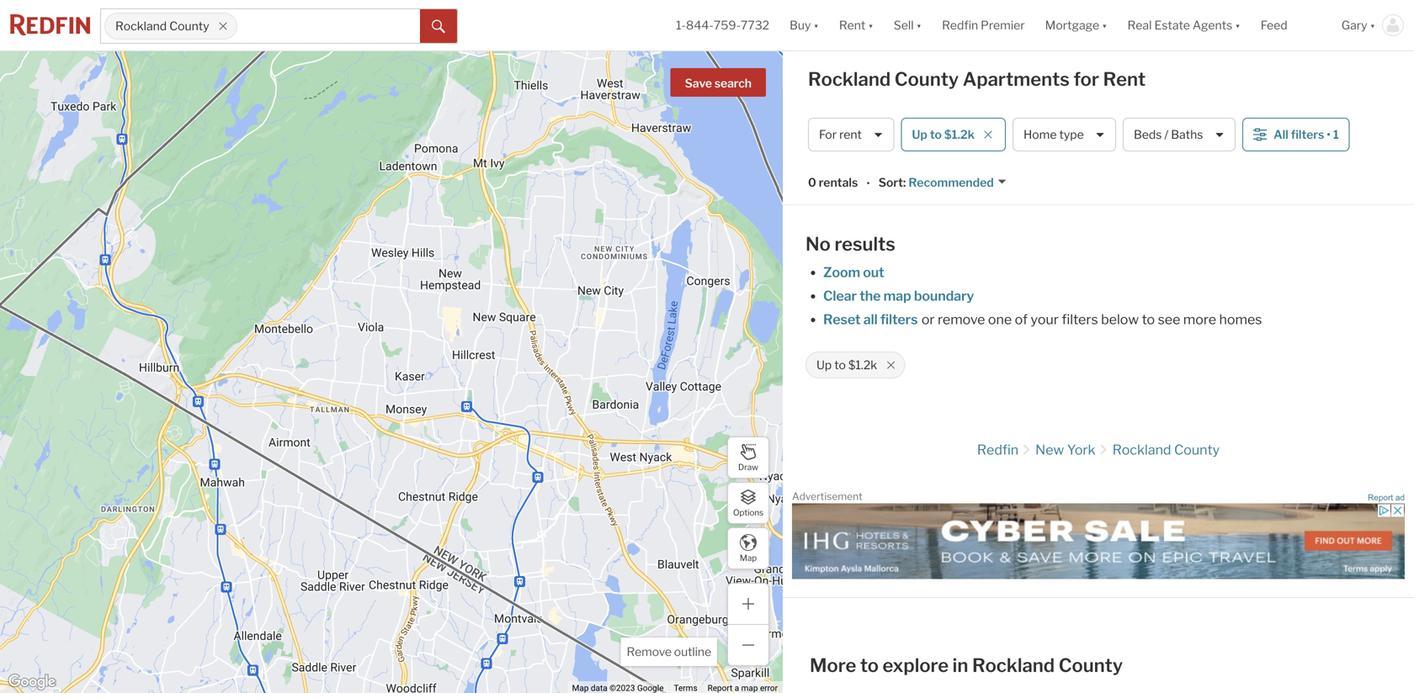Task type: describe. For each thing, give the bounding box(es) containing it.
sell ▾ button
[[894, 0, 922, 51]]

more
[[1184, 312, 1217, 328]]

the
[[860, 288, 881, 304]]

759-
[[714, 18, 741, 32]]

clear
[[823, 288, 857, 304]]

mortgage ▾
[[1045, 18, 1108, 32]]

redfin premier button
[[932, 0, 1035, 51]]

one
[[988, 312, 1012, 328]]

for
[[1074, 68, 1099, 91]]

up to $1.2k button
[[901, 118, 1006, 152]]

buy
[[790, 18, 811, 32]]

all filters • 1 button
[[1243, 118, 1350, 152]]

no
[[806, 233, 831, 256]]

draw button
[[727, 437, 770, 479]]

844-
[[686, 18, 714, 32]]

for
[[819, 127, 837, 142]]

report ad
[[1368, 493, 1405, 503]]

boundary
[[914, 288, 974, 304]]

▾ inside "link"
[[1235, 18, 1241, 32]]

real
[[1128, 18, 1152, 32]]

in
[[953, 655, 968, 677]]

york
[[1067, 442, 1096, 458]]

draw
[[738, 462, 759, 473]]

homes
[[1220, 312, 1262, 328]]

:
[[903, 175, 906, 190]]

redfin for redfin
[[977, 442, 1019, 458]]

sell
[[894, 18, 914, 32]]

redfin premier
[[942, 18, 1025, 32]]

type
[[1060, 127, 1084, 142]]

more
[[810, 655, 856, 677]]

mortgage ▾ button
[[1035, 0, 1118, 51]]

sell ▾ button
[[884, 0, 932, 51]]

▾ for gary ▾
[[1370, 18, 1376, 32]]

options button
[[727, 482, 770, 525]]

mortgage
[[1045, 18, 1100, 32]]

$1.2k for the bottommost remove up to $1.2k icon
[[849, 358, 877, 372]]

save search button
[[671, 68, 766, 97]]

real estate agents ▾
[[1128, 18, 1241, 32]]

options
[[733, 508, 764, 518]]

• for all filters • 1
[[1327, 127, 1331, 142]]

rent ▾ button
[[829, 0, 884, 51]]

1
[[1333, 127, 1339, 142]]

rentals
[[819, 175, 858, 190]]

ad
[[1396, 493, 1405, 503]]

remove rockland county image
[[218, 21, 228, 31]]

sort :
[[879, 175, 906, 190]]

below
[[1101, 312, 1139, 328]]

agents
[[1193, 18, 1233, 32]]

up to $1.2k for the bottommost remove up to $1.2k icon
[[817, 358, 877, 372]]

real estate agents ▾ button
[[1118, 0, 1251, 51]]

1 horizontal spatial filters
[[1062, 312, 1098, 328]]

▾ for rent ▾
[[868, 18, 874, 32]]

▾ for mortgage ▾
[[1102, 18, 1108, 32]]

rockland down rent ▾ button
[[808, 68, 891, 91]]

gary
[[1342, 18, 1368, 32]]

beds / baths
[[1134, 127, 1203, 142]]

rent ▾ button
[[839, 0, 874, 51]]

0 rentals •
[[808, 175, 870, 191]]

rockland left remove rockland county image
[[115, 19, 167, 33]]

redfin link
[[977, 442, 1019, 458]]

map button
[[727, 528, 770, 570]]

explore
[[883, 655, 949, 677]]

sort
[[879, 175, 903, 190]]

results
[[835, 233, 896, 256]]

home
[[1024, 127, 1057, 142]]

rockland county link
[[1113, 442, 1220, 458]]

rockland county apartments for rent
[[808, 68, 1146, 91]]

see
[[1158, 312, 1181, 328]]

clear the map boundary button
[[823, 288, 975, 304]]

zoom out button
[[823, 264, 885, 281]]

rent inside dropdown button
[[839, 18, 866, 32]]

map region
[[0, 0, 996, 694]]

save search
[[685, 76, 752, 91]]

home type
[[1024, 127, 1084, 142]]

new york
[[1036, 442, 1096, 458]]

• for 0 rentals •
[[867, 177, 870, 191]]

up to $1.2k for remove up to $1.2k icon in the up to $1.2k "button"
[[912, 127, 975, 142]]

to inside "button"
[[930, 127, 942, 142]]

map
[[884, 288, 911, 304]]

sell ▾
[[894, 18, 922, 32]]

rent ▾
[[839, 18, 874, 32]]

remove up to $1.2k image inside up to $1.2k "button"
[[983, 130, 993, 140]]

advertisement
[[792, 491, 863, 503]]

of
[[1015, 312, 1028, 328]]

home type button
[[1013, 118, 1116, 152]]

google image
[[4, 672, 60, 694]]

reset
[[823, 312, 861, 328]]



Task type: vqa. For each thing, say whether or not it's contained in the screenshot.
the $1.2k
yes



Task type: locate. For each thing, give the bounding box(es) containing it.
zoom
[[823, 264, 860, 281]]

search
[[715, 76, 752, 91]]

gary ▾
[[1342, 18, 1376, 32]]

map
[[740, 553, 757, 563]]

rent right buy ▾
[[839, 18, 866, 32]]

$1.2k up recommended button
[[944, 127, 975, 142]]

0 vertical spatial redfin
[[942, 18, 978, 32]]

1 vertical spatial up
[[817, 358, 832, 372]]

0 horizontal spatial filters
[[881, 312, 918, 328]]

▾ right 'gary'
[[1370, 18, 1376, 32]]

premier
[[981, 18, 1025, 32]]

up
[[912, 127, 928, 142], [817, 358, 832, 372]]

real estate agents ▾ link
[[1128, 0, 1241, 51]]

no results
[[806, 233, 896, 256]]

for rent
[[819, 127, 862, 142]]

redfin inside button
[[942, 18, 978, 32]]

up up recommended
[[912, 127, 928, 142]]

up for remove up to $1.2k icon in the up to $1.2k "button"
[[912, 127, 928, 142]]

remove
[[938, 312, 985, 328]]

recommended button
[[906, 175, 1008, 191]]

1 horizontal spatial up
[[912, 127, 928, 142]]

out
[[863, 264, 885, 281]]

rent right for
[[1103, 68, 1146, 91]]

1 horizontal spatial rent
[[1103, 68, 1146, 91]]

0 vertical spatial •
[[1327, 127, 1331, 142]]

filters down clear the map boundary button
[[881, 312, 918, 328]]

1 horizontal spatial up to $1.2k
[[912, 127, 975, 142]]

1 horizontal spatial $1.2k
[[944, 127, 975, 142]]

▾ for sell ▾
[[916, 18, 922, 32]]

0 horizontal spatial remove up to $1.2k image
[[886, 360, 896, 370]]

rockland right york
[[1113, 442, 1172, 458]]

filters right all
[[1291, 127, 1325, 142]]

2 ▾ from the left
[[868, 18, 874, 32]]

1-844-759-7732 link
[[676, 18, 770, 32]]

rockland right in
[[972, 655, 1055, 677]]

7732
[[741, 18, 770, 32]]

to down reset
[[835, 358, 846, 372]]

redfin left premier
[[942, 18, 978, 32]]

1 vertical spatial remove up to $1.2k image
[[886, 360, 896, 370]]

0 vertical spatial up to $1.2k
[[912, 127, 975, 142]]

0 horizontal spatial rockland county
[[115, 19, 209, 33]]

up inside up to $1.2k "button"
[[912, 127, 928, 142]]

0 horizontal spatial $1.2k
[[849, 358, 877, 372]]

0 horizontal spatial rent
[[839, 18, 866, 32]]

1 vertical spatial •
[[867, 177, 870, 191]]

0 horizontal spatial up
[[817, 358, 832, 372]]

buy ▾ button
[[780, 0, 829, 51]]

1 horizontal spatial •
[[1327, 127, 1331, 142]]

mortgage ▾ button
[[1045, 0, 1108, 51]]

/
[[1165, 127, 1169, 142]]

all
[[1274, 127, 1289, 142]]

rockland county
[[115, 19, 209, 33], [1113, 442, 1220, 458]]

1-
[[676, 18, 686, 32]]

feed button
[[1251, 0, 1332, 51]]

rent
[[839, 127, 862, 142]]

2 horizontal spatial filters
[[1291, 127, 1325, 142]]

1 horizontal spatial rockland county
[[1113, 442, 1220, 458]]

all
[[864, 312, 878, 328]]

all filters • 1
[[1274, 127, 1339, 142]]

feed
[[1261, 18, 1288, 32]]

to inside "zoom out clear the map boundary reset all filters or remove one of your filters below to see more homes"
[[1142, 312, 1155, 328]]

0 vertical spatial rockland county
[[115, 19, 209, 33]]

4 ▾ from the left
[[1102, 18, 1108, 32]]

to left see
[[1142, 312, 1155, 328]]

for rent button
[[808, 118, 894, 152]]

reset all filters button
[[823, 312, 919, 328]]

estate
[[1155, 18, 1190, 32]]

5 ▾ from the left
[[1235, 18, 1241, 32]]

remove outline
[[627, 645, 711, 660]]

▾ right sell
[[916, 18, 922, 32]]

to right more
[[860, 655, 879, 677]]

1 vertical spatial rent
[[1103, 68, 1146, 91]]

buy ▾
[[790, 18, 819, 32]]

• inside the 0 rentals •
[[867, 177, 870, 191]]

$1.2k down all
[[849, 358, 877, 372]]

report ad button
[[1368, 493, 1405, 506]]

redfin left the new
[[977, 442, 1019, 458]]

$1.2k for remove up to $1.2k icon in the up to $1.2k "button"
[[944, 127, 975, 142]]

or
[[922, 312, 935, 328]]

rockland
[[115, 19, 167, 33], [808, 68, 891, 91], [1113, 442, 1172, 458], [972, 655, 1055, 677]]

1 ▾ from the left
[[814, 18, 819, 32]]

3 ▾ from the left
[[916, 18, 922, 32]]

rent
[[839, 18, 866, 32], [1103, 68, 1146, 91]]

apartments
[[963, 68, 1070, 91]]

▾ right agents in the top right of the page
[[1235, 18, 1241, 32]]

0 vertical spatial rent
[[839, 18, 866, 32]]

outline
[[674, 645, 711, 660]]

submit search image
[[432, 20, 445, 33]]

to
[[930, 127, 942, 142], [1142, 312, 1155, 328], [835, 358, 846, 372], [860, 655, 879, 677]]

up to $1.2k down reset
[[817, 358, 877, 372]]

buy ▾ button
[[790, 0, 819, 51]]

baths
[[1171, 127, 1203, 142]]

• left 1
[[1327, 127, 1331, 142]]

more to explore in rockland county
[[810, 655, 1123, 677]]

1 vertical spatial up to $1.2k
[[817, 358, 877, 372]]

up down reset
[[817, 358, 832, 372]]

1 vertical spatial redfin
[[977, 442, 1019, 458]]

0 vertical spatial $1.2k
[[944, 127, 975, 142]]

redfin
[[942, 18, 978, 32], [977, 442, 1019, 458]]

up for the bottommost remove up to $1.2k icon
[[817, 358, 832, 372]]

0 vertical spatial up
[[912, 127, 928, 142]]

remove up to $1.2k image left home
[[983, 130, 993, 140]]

up to $1.2k up recommended
[[912, 127, 975, 142]]

1 vertical spatial $1.2k
[[849, 358, 877, 372]]

filters right your
[[1062, 312, 1098, 328]]

your
[[1031, 312, 1059, 328]]

• inside button
[[1327, 127, 1331, 142]]

6 ▾ from the left
[[1370, 18, 1376, 32]]

▾ left sell
[[868, 18, 874, 32]]

new
[[1036, 442, 1064, 458]]

up to $1.2k inside "button"
[[912, 127, 975, 142]]

0
[[808, 175, 816, 190]]

new york link
[[1036, 442, 1096, 458]]

county
[[169, 19, 209, 33], [895, 68, 959, 91], [1174, 442, 1220, 458], [1059, 655, 1123, 677]]

ad region
[[792, 504, 1405, 580]]

up to $1.2k
[[912, 127, 975, 142], [817, 358, 877, 372]]

remove up to $1.2k image
[[983, 130, 993, 140], [886, 360, 896, 370]]

filters
[[1291, 127, 1325, 142], [881, 312, 918, 328], [1062, 312, 1098, 328]]

0 horizontal spatial •
[[867, 177, 870, 191]]

1 horizontal spatial remove up to $1.2k image
[[983, 130, 993, 140]]

▾ right mortgage
[[1102, 18, 1108, 32]]

$1.2k inside "button"
[[944, 127, 975, 142]]

▾ right buy at the top right of page
[[814, 18, 819, 32]]

to up recommended
[[930, 127, 942, 142]]

• left sort
[[867, 177, 870, 191]]

remove
[[627, 645, 672, 660]]

beds / baths button
[[1123, 118, 1236, 152]]

redfin for redfin premier
[[942, 18, 978, 32]]

▾ for buy ▾
[[814, 18, 819, 32]]

1 vertical spatial rockland county
[[1113, 442, 1220, 458]]

remove up to $1.2k image down the reset all filters button
[[886, 360, 896, 370]]

recommended
[[909, 175, 994, 190]]

0 horizontal spatial up to $1.2k
[[817, 358, 877, 372]]

zoom out clear the map boundary reset all filters or remove one of your filters below to see more homes
[[823, 264, 1262, 328]]

0 vertical spatial remove up to $1.2k image
[[983, 130, 993, 140]]

None search field
[[237, 9, 420, 43]]

filters inside button
[[1291, 127, 1325, 142]]

save
[[685, 76, 712, 91]]



